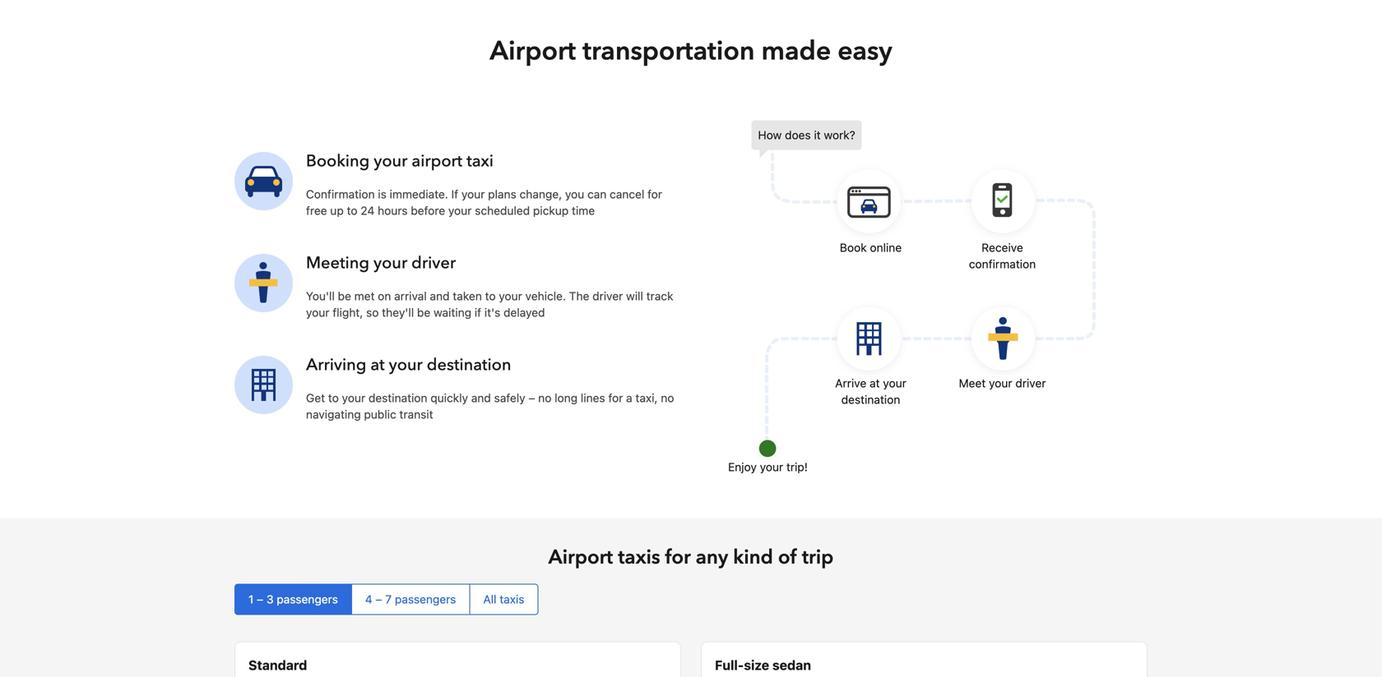 Task type: vqa. For each thing, say whether or not it's contained in the screenshot.
easy
yes



Task type: locate. For each thing, give the bounding box(es) containing it.
at right arriving
[[371, 354, 385, 377]]

1 vertical spatial be
[[417, 306, 430, 320]]

long
[[555, 392, 578, 405]]

all
[[483, 593, 496, 607]]

airport for airport transportation made easy
[[490, 33, 576, 69]]

get to your destination quickly and safely – no long lines for a taxi, no navigating public transit
[[306, 392, 674, 422]]

and left "safely"
[[471, 392, 491, 405]]

book
[[840, 241, 867, 255]]

1 vertical spatial taxis
[[500, 593, 524, 607]]

0 horizontal spatial passengers
[[277, 593, 338, 607]]

meet your driver
[[959, 377, 1046, 390]]

0 horizontal spatial taxis
[[500, 593, 524, 607]]

driver
[[411, 252, 456, 275], [592, 290, 623, 303], [1015, 377, 1046, 390]]

is
[[378, 188, 387, 201]]

taxis inside sort results by element
[[500, 593, 524, 607]]

your
[[374, 150, 408, 173], [461, 188, 485, 201], [448, 204, 472, 218], [374, 252, 407, 275], [499, 290, 522, 303], [306, 306, 329, 320], [389, 354, 423, 377], [883, 377, 906, 390], [989, 377, 1012, 390], [342, 392, 365, 405], [760, 461, 783, 474]]

time
[[572, 204, 595, 218]]

taxis
[[618, 545, 660, 572], [500, 593, 524, 607]]

passengers right 3
[[277, 593, 338, 607]]

1 horizontal spatial passengers
[[395, 593, 456, 607]]

for left a
[[608, 392, 623, 405]]

easy
[[838, 33, 892, 69]]

0 vertical spatial taxis
[[618, 545, 660, 572]]

1 horizontal spatial –
[[376, 593, 382, 607]]

0 horizontal spatial –
[[257, 593, 263, 607]]

and inside the you'll be met on arrival and taken to your vehicle. the driver will track your flight, so they'll be waiting if it's delayed
[[430, 290, 450, 303]]

driver left will
[[592, 290, 623, 303]]

1 passengers from the left
[[277, 593, 338, 607]]

immediate.
[[390, 188, 448, 201]]

for
[[648, 188, 662, 201], [608, 392, 623, 405], [665, 545, 691, 572]]

destination inside arrive at your destination
[[841, 393, 900, 407]]

2 horizontal spatial –
[[529, 392, 535, 405]]

taxis right the all
[[500, 593, 524, 607]]

2 vertical spatial driver
[[1015, 377, 1046, 390]]

how does it work?
[[758, 128, 855, 142]]

at inside arrive at your destination
[[870, 377, 880, 390]]

meeting
[[306, 252, 369, 275]]

destination up public at the bottom of page
[[368, 392, 427, 405]]

1 vertical spatial airport
[[548, 545, 613, 572]]

0 horizontal spatial for
[[608, 392, 623, 405]]

passengers
[[277, 593, 338, 607], [395, 593, 456, 607]]

your inside arrive at your destination
[[883, 377, 906, 390]]

destination for arriving at your destination
[[427, 354, 511, 377]]

24
[[361, 204, 375, 218]]

get
[[306, 392, 325, 405]]

passengers right 7
[[395, 593, 456, 607]]

enjoy
[[728, 461, 757, 474]]

1 vertical spatial driver
[[592, 290, 623, 303]]

and for meeting your driver
[[430, 290, 450, 303]]

to up "it's"
[[485, 290, 496, 303]]

be down arrival at the top of the page
[[417, 306, 430, 320]]

1 horizontal spatial no
[[661, 392, 674, 405]]

no left long
[[538, 392, 552, 405]]

airport
[[412, 150, 462, 173]]

taken
[[453, 290, 482, 303]]

1 vertical spatial to
[[485, 290, 496, 303]]

your down "you'll"
[[306, 306, 329, 320]]

1 horizontal spatial and
[[471, 392, 491, 405]]

driver inside the you'll be met on arrival and taken to your vehicle. the driver will track your flight, so they'll be waiting if it's delayed
[[592, 290, 623, 303]]

arriving
[[306, 354, 366, 377]]

no right taxi,
[[661, 392, 674, 405]]

be up flight,
[[338, 290, 351, 303]]

destination for arrive at your destination
[[841, 393, 900, 407]]

2 vertical spatial for
[[665, 545, 691, 572]]

1 horizontal spatial to
[[347, 204, 357, 218]]

on
[[378, 290, 391, 303]]

does
[[785, 128, 811, 142]]

to right "up"
[[347, 204, 357, 218]]

for inside get to your destination quickly and safely – no long lines for a taxi, no navigating public transit
[[608, 392, 623, 405]]

driver right meet
[[1015, 377, 1046, 390]]

at for arrive
[[870, 377, 880, 390]]

your up the navigating
[[342, 392, 365, 405]]

0 vertical spatial and
[[430, 290, 450, 303]]

0 horizontal spatial driver
[[411, 252, 456, 275]]

to up the navigating
[[328, 392, 339, 405]]

made
[[761, 33, 831, 69]]

driver up arrival at the top of the page
[[411, 252, 456, 275]]

before
[[411, 204, 445, 218]]

– right "safely"
[[529, 392, 535, 405]]

sedan
[[772, 658, 811, 674]]

book online
[[840, 241, 902, 255]]

1 horizontal spatial for
[[648, 188, 662, 201]]

all taxis
[[483, 593, 524, 607]]

booking your airport taxi
[[306, 150, 494, 173]]

1 vertical spatial for
[[608, 392, 623, 405]]

–
[[529, 392, 535, 405], [257, 593, 263, 607], [376, 593, 382, 607]]

your right meet
[[989, 377, 1012, 390]]

destination up quickly
[[427, 354, 511, 377]]

receive confirmation
[[969, 241, 1036, 271]]

0 vertical spatial be
[[338, 290, 351, 303]]

2 passengers from the left
[[395, 593, 456, 607]]

0 vertical spatial driver
[[411, 252, 456, 275]]

1 horizontal spatial driver
[[592, 290, 623, 303]]

full-size sedan
[[715, 658, 811, 674]]

booking airport taxi image for meeting your driver
[[234, 254, 293, 313]]

0 vertical spatial for
[[648, 188, 662, 201]]

destination
[[427, 354, 511, 377], [368, 392, 427, 405], [841, 393, 900, 407]]

booking airport taxi image for arriving at your destination
[[234, 356, 293, 415]]

and inside get to your destination quickly and safely – no long lines for a taxi, no navigating public transit
[[471, 392, 491, 405]]

free
[[306, 204, 327, 218]]

online
[[870, 241, 902, 255]]

your right arrive
[[883, 377, 906, 390]]

0 horizontal spatial and
[[430, 290, 450, 303]]

change,
[[520, 188, 562, 201]]

1 vertical spatial and
[[471, 392, 491, 405]]

destination down arrive
[[841, 393, 900, 407]]

0 vertical spatial airport
[[490, 33, 576, 69]]

0 vertical spatial to
[[347, 204, 357, 218]]

airport
[[490, 33, 576, 69], [548, 545, 613, 572]]

2 vertical spatial to
[[328, 392, 339, 405]]

destination inside get to your destination quickly and safely – no long lines for a taxi, no navigating public transit
[[368, 392, 427, 405]]

and up waiting
[[430, 290, 450, 303]]

be
[[338, 290, 351, 303], [417, 306, 430, 320]]

your up transit
[[389, 354, 423, 377]]

at
[[371, 354, 385, 377], [870, 377, 880, 390]]

taxis up sort results by element
[[618, 545, 660, 572]]

1 horizontal spatial taxis
[[618, 545, 660, 572]]

2 horizontal spatial driver
[[1015, 377, 1046, 390]]

at for arriving
[[371, 354, 385, 377]]

arrival
[[394, 290, 427, 303]]

1 – 3 passengers
[[248, 593, 338, 607]]

no
[[538, 392, 552, 405], [661, 392, 674, 405]]

and
[[430, 290, 450, 303], [471, 392, 491, 405]]

– right 1
[[257, 593, 263, 607]]

trip!
[[786, 461, 808, 474]]

3
[[266, 593, 274, 607]]

can
[[587, 188, 607, 201]]

0 horizontal spatial to
[[328, 392, 339, 405]]

booking airport taxi image
[[752, 121, 1097, 466], [234, 152, 293, 211], [234, 254, 293, 313], [234, 356, 293, 415]]

0 horizontal spatial no
[[538, 392, 552, 405]]

for inside the confirmation is immediate. if your plans change, you can cancel for free up to 24 hours before your scheduled pickup time
[[648, 188, 662, 201]]

booking airport taxi image for booking your airport taxi
[[234, 152, 293, 211]]

if
[[475, 306, 481, 320]]

your down if
[[448, 204, 472, 218]]

4 – 7 passengers
[[365, 593, 456, 607]]

met
[[354, 290, 375, 303]]

at right arrive
[[870, 377, 880, 390]]

driver for meet your driver
[[1015, 377, 1046, 390]]

2 horizontal spatial to
[[485, 290, 496, 303]]

for right "cancel"
[[648, 188, 662, 201]]

a
[[626, 392, 632, 405]]

you
[[565, 188, 584, 201]]

passengers for 4 – 7 passengers
[[395, 593, 456, 607]]

– left 7
[[376, 593, 382, 607]]

1 horizontal spatial at
[[870, 377, 880, 390]]

to
[[347, 204, 357, 218], [485, 290, 496, 303], [328, 392, 339, 405]]

for left any
[[665, 545, 691, 572]]

booking
[[306, 150, 370, 173]]

taxis for airport
[[618, 545, 660, 572]]

0 horizontal spatial at
[[371, 354, 385, 377]]

flight,
[[333, 306, 363, 320]]

of
[[778, 545, 797, 572]]



Task type: describe. For each thing, give the bounding box(es) containing it.
safely
[[494, 392, 525, 405]]

standard
[[248, 658, 307, 674]]

airport transportation made easy
[[490, 33, 892, 69]]

arrive at your destination
[[835, 377, 906, 407]]

it
[[814, 128, 821, 142]]

full-
[[715, 658, 744, 674]]

taxi,
[[636, 392, 658, 405]]

scheduled
[[475, 204, 530, 218]]

destination for get to your destination quickly and safely – no long lines for a taxi, no navigating public transit
[[368, 392, 427, 405]]

1 horizontal spatial be
[[417, 306, 430, 320]]

airport taxis for any kind of trip
[[548, 545, 834, 572]]

confirmation
[[969, 257, 1036, 271]]

– inside get to your destination quickly and safely – no long lines for a taxi, no navigating public transit
[[529, 392, 535, 405]]

confirmation is immediate. if your plans change, you can cancel for free up to 24 hours before your scheduled pickup time
[[306, 188, 662, 218]]

arriving at your destination
[[306, 354, 511, 377]]

– for 4 – 7 passengers
[[376, 593, 382, 607]]

your up on
[[374, 252, 407, 275]]

driver for meeting your driver
[[411, 252, 456, 275]]

airport for airport taxis for any kind of trip
[[548, 545, 613, 572]]

public
[[364, 408, 396, 422]]

the
[[569, 290, 589, 303]]

passengers for 1 – 3 passengers
[[277, 593, 338, 607]]

any
[[696, 545, 728, 572]]

taxis for all
[[500, 593, 524, 607]]

to inside the confirmation is immediate. if your plans change, you can cancel for free up to 24 hours before your scheduled pickup time
[[347, 204, 357, 218]]

it's
[[484, 306, 500, 320]]

4
[[365, 593, 372, 607]]

will
[[626, 290, 643, 303]]

size
[[744, 658, 769, 674]]

receive
[[982, 241, 1023, 255]]

how
[[758, 128, 782, 142]]

you'll
[[306, 290, 335, 303]]

if
[[451, 188, 458, 201]]

your left trip!
[[760, 461, 783, 474]]

up
[[330, 204, 344, 218]]

transit
[[399, 408, 433, 422]]

they'll
[[382, 306, 414, 320]]

2 horizontal spatial for
[[665, 545, 691, 572]]

your inside get to your destination quickly and safely – no long lines for a taxi, no navigating public transit
[[342, 392, 365, 405]]

you'll be met on arrival and taken to your vehicle. the driver will track your flight, so they'll be waiting if it's delayed
[[306, 290, 673, 320]]

delayed
[[504, 306, 545, 320]]

7
[[385, 593, 392, 607]]

navigating
[[306, 408, 361, 422]]

hours
[[378, 204, 408, 218]]

so
[[366, 306, 379, 320]]

and for arriving at your destination
[[471, 392, 491, 405]]

trip
[[802, 545, 834, 572]]

to inside the you'll be met on arrival and taken to your vehicle. the driver will track your flight, so they'll be waiting if it's delayed
[[485, 290, 496, 303]]

work?
[[824, 128, 855, 142]]

pickup
[[533, 204, 569, 218]]

waiting
[[434, 306, 471, 320]]

arrive
[[835, 377, 867, 390]]

your up is in the left of the page
[[374, 150, 408, 173]]

2 no from the left
[[661, 392, 674, 405]]

1 no from the left
[[538, 392, 552, 405]]

to inside get to your destination quickly and safely – no long lines for a taxi, no navigating public transit
[[328, 392, 339, 405]]

kind
[[733, 545, 773, 572]]

1
[[248, 593, 254, 607]]

taxi
[[467, 150, 494, 173]]

meeting your driver
[[306, 252, 456, 275]]

lines
[[581, 392, 605, 405]]

track
[[646, 290, 673, 303]]

transportation
[[583, 33, 755, 69]]

quickly
[[431, 392, 468, 405]]

enjoy your trip!
[[728, 461, 808, 474]]

0 horizontal spatial be
[[338, 290, 351, 303]]

your up delayed
[[499, 290, 522, 303]]

confirmation
[[306, 188, 375, 201]]

plans
[[488, 188, 516, 201]]

vehicle.
[[525, 290, 566, 303]]

cancel
[[610, 188, 644, 201]]

sort results by element
[[234, 585, 1148, 616]]

– for 1 – 3 passengers
[[257, 593, 263, 607]]

meet
[[959, 377, 986, 390]]

your right if
[[461, 188, 485, 201]]



